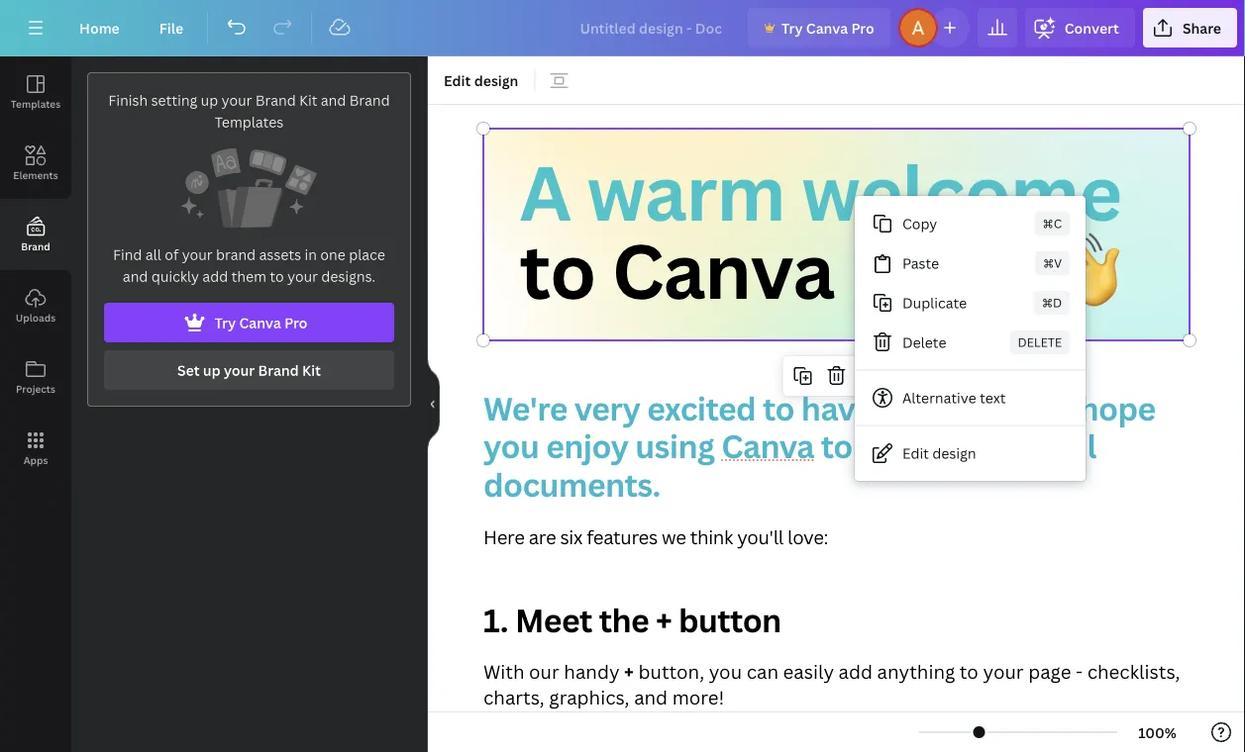 Task type: vqa. For each thing, say whether or not it's contained in the screenshot.
and within the Finish setting up your Brand Kit and Brand Templates
yes



Task type: describe. For each thing, give the bounding box(es) containing it.
you inside button, you can easily add anything to your page - checklists, charts, graphics, and more!
[[709, 659, 742, 684]]

pro for left try canva pro button
[[284, 314, 307, 332]]

one
[[320, 245, 345, 264]]

we
[[1026, 387, 1072, 430]]

checklists,
[[1087, 659, 1180, 684]]

try for left try canva pro button
[[215, 314, 236, 332]]

we're
[[483, 387, 567, 430]]

enjoy
[[546, 425, 628, 468]]

and inside find all of your brand assets in one place and quickly add them to your designs.
[[123, 267, 148, 286]]

templates button
[[0, 56, 71, 128]]

our
[[529, 659, 559, 684]]

to canva docs 👋
[[519, 220, 1119, 321]]

duplicate
[[902, 294, 967, 313]]

your inside button, you can easily add anything to your page - checklists, charts, graphics, and more!
[[983, 659, 1024, 684]]

to inside find all of your brand assets in one place and quickly add them to your designs.
[[270, 267, 284, 286]]

0 vertical spatial design
[[474, 71, 518, 90]]

try canva pro for try canva pro button within main "menu bar"
[[781, 18, 874, 37]]

1.
[[483, 599, 508, 642]]

delete
[[902, 333, 946, 352]]

elements
[[13, 168, 58, 182]]

them
[[231, 267, 266, 286]]

brand inside side panel tab list
[[21, 240, 50, 253]]

copy
[[902, 214, 937, 233]]

0 horizontal spatial you
[[483, 425, 539, 468]]

projects button
[[0, 342, 71, 413]]

handy
[[564, 659, 620, 684]]

try canva pro button inside main "menu bar"
[[748, 8, 890, 48]]

six
[[560, 524, 582, 550]]

finish setting up your brand kit and brand templates
[[108, 91, 390, 131]]

a
[[519, 141, 570, 243]]

brand
[[216, 245, 256, 264]]

1 horizontal spatial design
[[932, 444, 976, 463]]

100% button
[[1125, 717, 1190, 749]]

2 horizontal spatial you
[[880, 387, 935, 430]]

none text field containing a warm welcome
[[428, 105, 1245, 753]]

up inside finish setting up your brand kit and brand templates
[[201, 91, 218, 109]]

button,
[[638, 659, 704, 684]]

the
[[599, 599, 649, 642]]

to inside button, you can easily add anything to your page - checklists, charts, graphics, and more!
[[960, 659, 979, 684]]

in
[[305, 245, 317, 264]]

excited
[[647, 387, 756, 430]]

charts,
[[483, 685, 545, 710]]

up inside button
[[203, 361, 221, 380]]

uploads
[[16, 311, 56, 324]]

we
[[662, 524, 686, 550]]

-
[[1076, 659, 1083, 684]]

set up your brand kit
[[177, 361, 321, 380]]

button, you can easily add anything to your page - checklists, charts, graphics, and more!
[[483, 659, 1185, 710]]

of
[[165, 245, 179, 264]]

designs.
[[321, 267, 375, 286]]

share
[[1183, 18, 1221, 37]]

beautiful
[[961, 425, 1096, 468]]

hope
[[1079, 387, 1155, 430]]

templates inside finish setting up your brand kit and brand templates
[[215, 112, 284, 131]]

main menu bar
[[0, 0, 1245, 56]]

1 horizontal spatial edit design
[[902, 444, 976, 463]]

elements button
[[0, 128, 71, 199]]

graphics,
[[549, 685, 630, 710]]

more!
[[672, 685, 724, 710]]

page
[[1028, 659, 1071, 684]]

uploads button
[[0, 270, 71, 342]]

anything
[[877, 659, 955, 684]]

share button
[[1143, 8, 1237, 48]]

setting
[[151, 91, 197, 109]]

meet
[[515, 599, 592, 642]]

welcome
[[802, 141, 1121, 243]]

0 horizontal spatial edit design
[[444, 71, 518, 90]]

paste
[[902, 254, 939, 273]]

think
[[690, 524, 733, 550]]

try canva pro for left try canva pro button
[[215, 314, 307, 332]]

⌘d
[[1042, 295, 1062, 311]]

alternative
[[902, 389, 976, 408]]

we're very excited to have you here! we hope you enjoy using canva to create beautiful documents.
[[483, 387, 1162, 506]]

apps
[[23, 454, 48, 467]]

canva inside main "menu bar"
[[806, 18, 848, 37]]

place
[[349, 245, 385, 264]]



Task type: locate. For each thing, give the bounding box(es) containing it.
text
[[980, 389, 1006, 408]]

all
[[145, 245, 161, 264]]

up
[[201, 91, 218, 109], [203, 361, 221, 380]]

try inside main "menu bar"
[[781, 18, 803, 37]]

0 horizontal spatial edit
[[444, 71, 471, 90]]

0 horizontal spatial design
[[474, 71, 518, 90]]

0 vertical spatial and
[[321, 91, 346, 109]]

set
[[177, 361, 200, 380]]

0 vertical spatial kit
[[299, 91, 317, 109]]

your
[[222, 91, 252, 109], [182, 245, 213, 264], [287, 267, 318, 286], [224, 361, 255, 380], [983, 659, 1024, 684]]

None text field
[[428, 105, 1245, 753]]

here are six features we think you'll love:
[[483, 524, 828, 550]]

1 vertical spatial kit
[[302, 361, 321, 380]]

pro inside main "menu bar"
[[851, 18, 874, 37]]

finish
[[108, 91, 148, 109]]

convert button
[[1025, 8, 1135, 48]]

1 vertical spatial design
[[932, 444, 976, 463]]

your inside finish setting up your brand kit and brand templates
[[222, 91, 252, 109]]

your right of
[[182, 245, 213, 264]]

add inside button, you can easily add anything to your page - checklists, charts, graphics, and more!
[[839, 659, 873, 684]]

try canva pro button
[[748, 8, 890, 48], [104, 303, 394, 343]]

create
[[859, 425, 954, 468]]

with our handy +
[[483, 659, 634, 684]]

+
[[656, 599, 672, 642], [624, 659, 634, 684]]

alternative text
[[902, 389, 1006, 408]]

100%
[[1138, 724, 1177, 742]]

can
[[747, 659, 779, 684]]

try canva pro
[[781, 18, 874, 37], [215, 314, 307, 332]]

1 horizontal spatial try
[[781, 18, 803, 37]]

side panel tab list
[[0, 56, 71, 484]]

hide image
[[427, 357, 440, 452]]

and inside finish setting up your brand kit and brand templates
[[321, 91, 346, 109]]

1 vertical spatial edit
[[902, 444, 929, 463]]

0 vertical spatial add
[[202, 267, 228, 286]]

projects
[[16, 382, 55, 396]]

0 horizontal spatial try canva pro
[[215, 314, 307, 332]]

1 vertical spatial up
[[203, 361, 221, 380]]

1 vertical spatial try canva pro button
[[104, 303, 394, 343]]

0 vertical spatial edit design button
[[436, 64, 526, 96]]

you down "delete"
[[880, 387, 935, 430]]

documents.
[[483, 463, 660, 506]]

home link
[[63, 8, 135, 48]]

up right setting
[[201, 91, 218, 109]]

1 horizontal spatial try canva pro button
[[748, 8, 890, 48]]

1 vertical spatial try canva pro
[[215, 314, 307, 332]]

brand button
[[0, 199, 71, 270]]

love:
[[788, 524, 828, 550]]

1 horizontal spatial pro
[[851, 18, 874, 37]]

2 vertical spatial and
[[634, 685, 668, 710]]

0 vertical spatial up
[[201, 91, 218, 109]]

⌘c
[[1043, 215, 1062, 232]]

with
[[483, 659, 524, 684]]

kit
[[299, 91, 317, 109], [302, 361, 321, 380]]

docs
[[850, 220, 1029, 321]]

add inside find all of your brand assets in one place and quickly add them to your designs.
[[202, 267, 228, 286]]

templates inside button
[[11, 97, 61, 110]]

1 horizontal spatial edit design button
[[855, 434, 1086, 473]]

your left page
[[983, 659, 1024, 684]]

menu containing copy
[[855, 196, 1086, 481]]

1 vertical spatial +
[[624, 659, 634, 684]]

0 vertical spatial pro
[[851, 18, 874, 37]]

1 horizontal spatial you
[[709, 659, 742, 684]]

1 horizontal spatial and
[[321, 91, 346, 109]]

your inside button
[[224, 361, 255, 380]]

pro
[[851, 18, 874, 37], [284, 314, 307, 332]]

0 horizontal spatial +
[[624, 659, 634, 684]]

0 vertical spatial +
[[656, 599, 672, 642]]

kit inside button
[[302, 361, 321, 380]]

using
[[635, 425, 714, 468]]

button
[[679, 599, 781, 642]]

0 vertical spatial edit
[[444, 71, 471, 90]]

find
[[113, 245, 142, 264]]

1. meet the + button
[[483, 599, 781, 642]]

to
[[519, 220, 595, 321], [270, 267, 284, 286], [763, 387, 794, 430], [821, 425, 853, 468], [960, 659, 979, 684]]

1 horizontal spatial +
[[656, 599, 672, 642]]

1 vertical spatial add
[[839, 659, 873, 684]]

edit
[[444, 71, 471, 90], [902, 444, 929, 463]]

home
[[79, 18, 120, 37]]

assets
[[259, 245, 301, 264]]

1 vertical spatial and
[[123, 267, 148, 286]]

add right easily
[[839, 659, 873, 684]]

0 horizontal spatial and
[[123, 267, 148, 286]]

your right setting
[[222, 91, 252, 109]]

0 horizontal spatial edit design button
[[436, 64, 526, 96]]

edit design
[[444, 71, 518, 90], [902, 444, 976, 463]]

here!
[[942, 387, 1019, 430]]

you
[[880, 387, 935, 430], [483, 425, 539, 468], [709, 659, 742, 684]]

very
[[574, 387, 640, 430]]

1 horizontal spatial templates
[[215, 112, 284, 131]]

find all of your brand assets in one place and quickly add them to your designs.
[[113, 245, 385, 286]]

here
[[483, 524, 525, 550]]

0 vertical spatial edit design
[[444, 71, 518, 90]]

kit inside finish setting up your brand kit and brand templates
[[299, 91, 317, 109]]

⌘v
[[1043, 255, 1062, 271]]

1 vertical spatial pro
[[284, 314, 307, 332]]

+ right the
[[656, 599, 672, 642]]

your down in
[[287, 267, 318, 286]]

you left enjoy
[[483, 425, 539, 468]]

+ for handy
[[624, 659, 634, 684]]

your right the set
[[224, 361, 255, 380]]

menu
[[855, 196, 1086, 481]]

2 horizontal spatial and
[[634, 685, 668, 710]]

file button
[[143, 8, 199, 48]]

brand
[[255, 91, 296, 109], [349, 91, 390, 109], [21, 240, 50, 253], [258, 361, 299, 380]]

1 vertical spatial edit design button
[[855, 434, 1086, 473]]

up right the set
[[203, 361, 221, 380]]

try canva pro inside main "menu bar"
[[781, 18, 874, 37]]

you left can
[[709, 659, 742, 684]]

1 vertical spatial try
[[215, 314, 236, 332]]

warm
[[587, 141, 785, 243]]

canva inside we're very excited to have you here! we hope you enjoy using canva to create beautiful documents.
[[721, 425, 814, 468]]

+ right handy
[[624, 659, 634, 684]]

apps button
[[0, 413, 71, 484]]

1 vertical spatial edit design
[[902, 444, 976, 463]]

and
[[321, 91, 346, 109], [123, 267, 148, 286], [634, 685, 668, 710]]

1 horizontal spatial add
[[839, 659, 873, 684]]

👋
[[1045, 220, 1119, 321]]

1 horizontal spatial edit
[[902, 444, 929, 463]]

Design title text field
[[564, 8, 740, 48]]

0 horizontal spatial try
[[215, 314, 236, 332]]

0 horizontal spatial templates
[[11, 97, 61, 110]]

convert
[[1065, 18, 1119, 37]]

0 vertical spatial templates
[[11, 97, 61, 110]]

add
[[202, 267, 228, 286], [839, 659, 873, 684]]

set up your brand kit button
[[104, 351, 394, 390]]

0 horizontal spatial try canva pro button
[[104, 303, 394, 343]]

a warm welcome
[[519, 141, 1121, 243]]

0 horizontal spatial add
[[202, 267, 228, 286]]

+ for the
[[656, 599, 672, 642]]

and inside button, you can easily add anything to your page - checklists, charts, graphics, and more!
[[634, 685, 668, 710]]

delete
[[1018, 334, 1062, 351]]

pro for try canva pro button within main "menu bar"
[[851, 18, 874, 37]]

0 vertical spatial try canva pro button
[[748, 8, 890, 48]]

add down brand
[[202, 267, 228, 286]]

0 horizontal spatial pro
[[284, 314, 307, 332]]

quickly
[[151, 267, 199, 286]]

alternative text button
[[855, 378, 1086, 418]]

design
[[474, 71, 518, 90], [932, 444, 976, 463]]

1 vertical spatial templates
[[215, 112, 284, 131]]

0 vertical spatial try canva pro
[[781, 18, 874, 37]]

easily
[[783, 659, 834, 684]]

0 vertical spatial try
[[781, 18, 803, 37]]

features
[[587, 524, 658, 550]]

1 horizontal spatial try canva pro
[[781, 18, 874, 37]]

have
[[801, 387, 873, 430]]

file
[[159, 18, 183, 37]]

are
[[529, 524, 556, 550]]

you'll
[[737, 524, 783, 550]]

try for try canva pro button within main "menu bar"
[[781, 18, 803, 37]]



